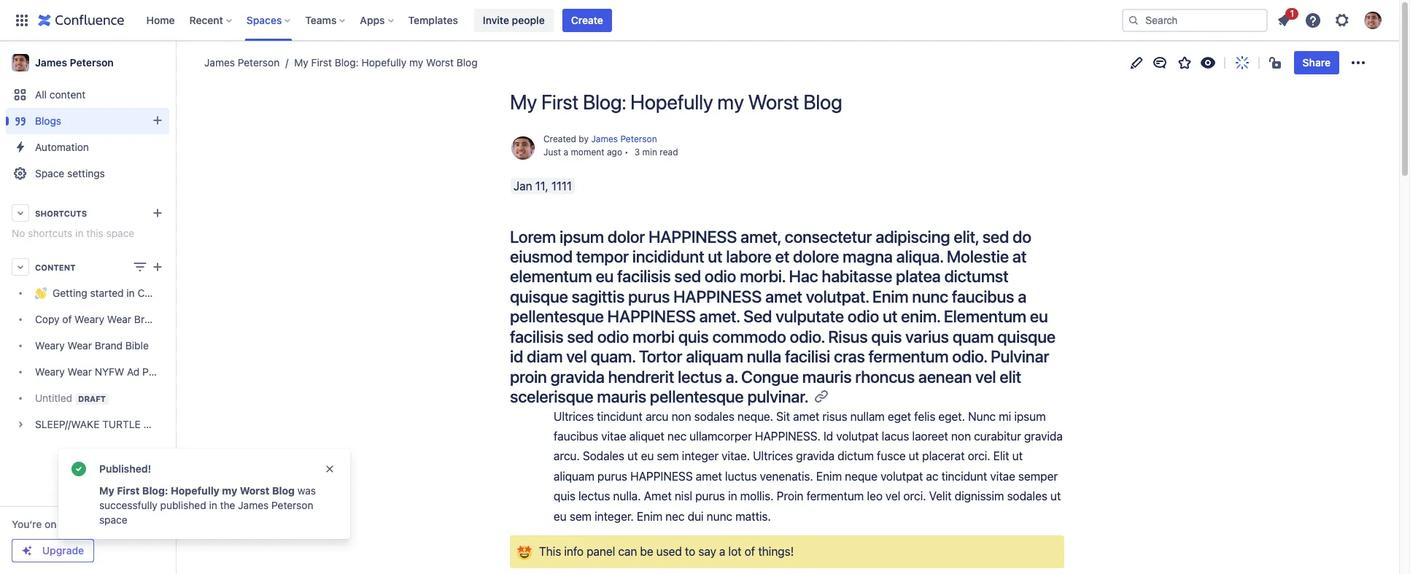Task type: locate. For each thing, give the bounding box(es) containing it.
faucibus up the elementum
[[952, 287, 1014, 306]]

spaces button
[[242, 8, 296, 32]]

facilisis down incididunt
[[617, 267, 671, 286]]

1 vertical spatial odio.
[[952, 347, 987, 366]]

0 vertical spatial purus
[[628, 287, 670, 306]]

mi
[[999, 410, 1011, 423]]

untitled
[[35, 392, 72, 404]]

weary up weary wear brand bible 'link'
[[75, 313, 104, 326]]

facilisis
[[617, 267, 671, 286], [510, 327, 564, 346]]

james inside was successfully published in the james peterson space
[[238, 499, 269, 511]]

you're
[[12, 518, 42, 530]]

vitae
[[601, 430, 626, 443], [990, 470, 1015, 483]]

nulla
[[747, 347, 781, 366]]

sem down aliquet
[[657, 450, 679, 463]]

lectus left a.
[[678, 367, 722, 386]]

fermentum down neque
[[807, 490, 864, 503]]

mollis.
[[740, 490, 774, 503]]

1 vertical spatial faucibus
[[554, 430, 598, 443]]

weary down copy
[[35, 340, 65, 352]]

0 vertical spatial fermentum
[[869, 347, 949, 366]]

sed left 'do'
[[982, 227, 1009, 246]]

you're on the free plan
[[12, 518, 122, 530]]

odio up the risus
[[848, 307, 879, 326]]

sodales up ullamcorper
[[694, 410, 735, 423]]

facilisis up diam
[[510, 327, 564, 346]]

vel right diam
[[566, 347, 587, 366]]

a down at
[[1018, 287, 1027, 306]]

gravida up the scelerisque
[[550, 367, 605, 386]]

blog: up created by james peterson
[[583, 90, 626, 114]]

1 vertical spatial nec
[[666, 510, 685, 523]]

quisque down elementum
[[510, 287, 568, 306]]

james peterson link up ago
[[591, 134, 657, 144]]

teams
[[305, 13, 337, 26]]

automation
[[35, 141, 89, 153]]

2 horizontal spatial worst
[[748, 90, 799, 114]]

volutpat
[[836, 430, 879, 443], [881, 470, 923, 483]]

getting
[[53, 287, 87, 299]]

1 vertical spatial the
[[59, 518, 75, 530]]

sed up quam.
[[567, 327, 594, 346]]

amet down 'hac'
[[765, 287, 802, 306]]

plan
[[102, 518, 122, 530]]

wear up weary wear nyfw ad push link
[[68, 340, 92, 352]]

space down successfully
[[99, 514, 127, 526]]

nyfw
[[95, 366, 124, 378]]

of right lot
[[745, 545, 755, 558]]

bible down confluence
[[165, 313, 188, 326]]

create a page image
[[149, 258, 166, 276]]

search image
[[1128, 14, 1140, 26]]

in inside was successfully published in the james peterson space
[[209, 499, 217, 511]]

quis down amet. at the bottom
[[678, 327, 709, 346]]

orci. left velit
[[904, 490, 926, 503]]

faucibus inside ultrices tincidunt arcu non sodales neque. sit amet risus nullam eget felis eget. nunc mi ipsum faucibus vitae aliquet nec ullamcorper happiness. id volutpat lacus laoreet non curabitur gravida arcu. sodales ut eu sem integer vitae. ultrices gravida dictum fusce ut placerat orci. elit ut aliquam purus happiness amet luctus venenatis. enim neque volutpat ac tincidunt vitae semper quis lectus nulla. amet nisl purus in mollis. proin fermentum leo vel orci. velit dignissim sodales ut eu sem integer. enim nec dui nunc mattis.
[[554, 430, 598, 443]]

tincidunt up dignissim
[[942, 470, 987, 483]]

1 vertical spatial pellentesque
[[650, 387, 744, 406]]

dignissim
[[955, 490, 1004, 503]]

first down teams "dropdown button"
[[311, 56, 332, 69]]

0 horizontal spatial non
[[672, 410, 691, 423]]

lorem
[[510, 227, 556, 246]]

used
[[656, 545, 682, 558]]

velit
[[929, 490, 952, 503]]

1 horizontal spatial sodales
[[1007, 490, 1048, 503]]

0 horizontal spatial pellentesque
[[510, 307, 604, 326]]

happiness up incididunt
[[649, 227, 737, 246]]

lectus up 'integer.'
[[578, 490, 610, 503]]

1 horizontal spatial a
[[719, 545, 725, 558]]

sem left 'integer.'
[[570, 510, 592, 523]]

space
[[106, 227, 134, 239], [99, 514, 127, 526]]

amet,
[[741, 227, 781, 246]]

0 vertical spatial ipsum
[[560, 227, 604, 246]]

purus down sodales
[[598, 470, 627, 483]]

2 horizontal spatial my
[[717, 90, 744, 114]]

vel
[[566, 347, 587, 366], [975, 367, 996, 386], [886, 490, 901, 503]]

nunc
[[968, 410, 996, 423]]

wear down getting started in confluence
[[107, 313, 131, 326]]

mauris down hendrerit
[[597, 387, 646, 406]]

0 vertical spatial lectus
[[678, 367, 722, 386]]

sodales down semper
[[1007, 490, 1048, 503]]

first up successfully
[[117, 484, 140, 497]]

brand inside 'link'
[[95, 340, 123, 352]]

odio. down quam
[[952, 347, 987, 366]]

1 horizontal spatial vel
[[886, 490, 901, 503]]

2 vertical spatial a
[[719, 545, 725, 558]]

id
[[510, 347, 523, 366]]

ultrices down the scelerisque
[[554, 410, 594, 423]]

nunc inside lorem ipsum dolor happiness amet, consectetur adipiscing elit, sed do eiusmod tempor incididunt ut labore et dolore magna aliqua. molestie at elementum eu facilisis sed odio morbi. hac habitasse platea dictumst quisque sagittis purus happiness amet volutpat. enim nunc faucibus a pellentesque happiness amet. sed vulputate odio ut enim. elementum eu facilisis sed odio morbi quis commodo odio. risus quis varius quam quisque id diam vel quam. tortor aliquam nulla facilisi cras fermentum odio. pulvinar proin gravida hendrerit lectus a. congue mauris rhoncus aenean vel elit scelerisque mauris pellentesque pulvinar.
[[912, 287, 948, 306]]

0 vertical spatial first
[[311, 56, 332, 69]]

a left lot
[[719, 545, 725, 558]]

a right just
[[564, 147, 568, 158]]

in inside tree
[[126, 287, 135, 299]]

1 horizontal spatial the
[[220, 499, 235, 511]]

invite people button
[[474, 8, 554, 32]]

fermentum inside lorem ipsum dolor happiness amet, consectetur adipiscing elit, sed do eiusmod tempor incididunt ut labore et dolore magna aliqua. molestie at elementum eu facilisis sed odio morbi. hac habitasse platea dictumst quisque sagittis purus happiness amet volutpat. enim nunc faucibus a pellentesque happiness amet. sed vulputate odio ut enim. elementum eu facilisis sed odio morbi quis commodo odio. risus quis varius quam quisque id diam vel quam. tortor aliquam nulla facilisi cras fermentum odio. pulvinar proin gravida hendrerit lectus a. congue mauris rhoncus aenean vel elit scelerisque mauris pellentesque pulvinar.
[[869, 347, 949, 366]]

nunc inside ultrices tincidunt arcu non sodales neque. sit amet risus nullam eget felis eget. nunc mi ipsum faucibus vitae aliquet nec ullamcorper happiness. id volutpat lacus laoreet non curabitur gravida arcu. sodales ut eu sem integer vitae. ultrices gravida dictum fusce ut placerat orci. elit ut aliquam purus happiness amet luctus venenatis. enim neque volutpat ac tincidunt vitae semper quis lectus nulla. amet nisl purus in mollis. proin fermentum leo vel orci. velit dignissim sodales ut eu sem integer. enim nec dui nunc mattis.
[[707, 510, 733, 523]]

weary for nyfw
[[35, 366, 65, 378]]

1 vertical spatial nunc
[[707, 510, 733, 523]]

sagittis
[[572, 287, 625, 306]]

1 horizontal spatial non
[[951, 430, 971, 443]]

0 horizontal spatial quisque
[[510, 287, 568, 306]]

1 horizontal spatial sed
[[674, 267, 701, 286]]

ipsum inside ultrices tincidunt arcu non sodales neque. sit amet risus nullam eget felis eget. nunc mi ipsum faucibus vitae aliquet nec ullamcorper happiness. id volutpat lacus laoreet non curabitur gravida arcu. sodales ut eu sem integer vitae. ultrices gravida dictum fusce ut placerat orci. elit ut aliquam purus happiness amet luctus venenatis. enim neque volutpat ac tincidunt vitae semper quis lectus nulla. amet nisl purus in mollis. proin fermentum leo vel orci. velit dignissim sodales ut eu sem integer. enim nec dui nunc mattis.
[[1014, 410, 1046, 423]]

habitasse
[[822, 267, 892, 286]]

lectus inside ultrices tincidunt arcu non sodales neque. sit amet risus nullam eget felis eget. nunc mi ipsum faucibus vitae aliquet nec ullamcorper happiness. id volutpat lacus laoreet non curabitur gravida arcu. sodales ut eu sem integer vitae. ultrices gravida dictum fusce ut placerat orci. elit ut aliquam purus happiness amet luctus venenatis. enim neque volutpat ac tincidunt vitae semper quis lectus nulla. amet nisl purus in mollis. proin fermentum leo vel orci. velit dignissim sodales ut eu sem integer. enim nec dui nunc mattis.
[[578, 490, 610, 503]]

semper
[[1018, 470, 1058, 483]]

in down luctus
[[728, 490, 737, 503]]

0 horizontal spatial bible
[[125, 340, 149, 352]]

quam
[[953, 327, 994, 346]]

no restrictions image
[[1268, 54, 1285, 71]]

faucibus up "arcu."
[[554, 430, 598, 443]]

arcu
[[646, 410, 669, 423]]

tree
[[6, 280, 191, 438]]

peterson
[[70, 56, 114, 69], [238, 56, 280, 69], [620, 134, 657, 144], [271, 499, 313, 511]]

vitae up sodales
[[601, 430, 626, 443]]

a.
[[726, 367, 738, 386]]

0 vertical spatial gravida
[[550, 367, 605, 386]]

1 horizontal spatial first
[[311, 56, 332, 69]]

vel inside ultrices tincidunt arcu non sodales neque. sit amet risus nullam eget felis eget. nunc mi ipsum faucibus vitae aliquet nec ullamcorper happiness. id volutpat lacus laoreet non curabitur gravida arcu. sodales ut eu sem integer vitae. ultrices gravida dictum fusce ut placerat orci. elit ut aliquam purus happiness amet luctus venenatis. enim neque volutpat ac tincidunt vitae semper quis lectus nulla. amet nisl purus in mollis. proin fermentum leo vel orci. velit dignissim sodales ut eu sem integer. enim nec dui nunc mattis.
[[886, 490, 901, 503]]

add shortcut image
[[149, 204, 166, 222]]

no shortcuts in this space
[[12, 227, 134, 239]]

0 horizontal spatial gravida
[[550, 367, 605, 386]]

quisque up pulvinar
[[997, 327, 1056, 346]]

copy image
[[813, 387, 830, 405]]

odio down labore
[[705, 267, 736, 286]]

2 vertical spatial blog
[[272, 484, 295, 497]]

shortcuts button
[[6, 200, 169, 226]]

odio. up facilisi
[[790, 327, 825, 346]]

settings icon image
[[1334, 11, 1351, 29]]

space element
[[0, 41, 191, 574]]

quis right the risus
[[871, 327, 902, 346]]

ipsum up tempor
[[560, 227, 604, 246]]

home
[[146, 13, 175, 26]]

my
[[409, 56, 423, 69], [717, 90, 744, 114], [222, 484, 237, 497]]

published
[[160, 499, 206, 511]]

my first blog: hopefully my worst blog down apps popup button
[[294, 56, 478, 69]]

incididunt
[[632, 247, 704, 266]]

1 vertical spatial worst
[[748, 90, 799, 114]]

eu down tempor
[[596, 267, 614, 286]]

0 vertical spatial amet
[[765, 287, 802, 306]]

peterson up 3 at the top left of page
[[620, 134, 657, 144]]

blog: down teams "dropdown button"
[[335, 56, 359, 69]]

my down teams
[[294, 56, 309, 69]]

sit
[[776, 410, 790, 423]]

purus
[[628, 287, 670, 306], [598, 470, 627, 483], [695, 490, 725, 503]]

space right the this
[[106, 227, 134, 239]]

pellentesque down elementum
[[510, 307, 604, 326]]

weary inside 'link'
[[35, 340, 65, 352]]

1 vertical spatial of
[[745, 545, 755, 558]]

dismiss image
[[324, 463, 336, 475]]

bible
[[165, 313, 188, 326], [125, 340, 149, 352]]

of right copy
[[62, 313, 72, 326]]

0 horizontal spatial my
[[99, 484, 114, 497]]

1 horizontal spatial faucibus
[[952, 287, 1014, 306]]

0 vertical spatial bible
[[165, 313, 188, 326]]

2 vertical spatial enim
[[637, 510, 663, 523]]

confluence image
[[38, 11, 124, 29], [38, 11, 124, 29]]

1 horizontal spatial purus
[[628, 287, 670, 306]]

1 horizontal spatial lectus
[[678, 367, 722, 386]]

wear inside 'link'
[[68, 340, 92, 352]]

0 vertical spatial faucibus
[[952, 287, 1014, 306]]

vitae.
[[722, 450, 750, 463]]

weary up untitled
[[35, 366, 65, 378]]

happiness up 'amet'
[[630, 470, 693, 483]]

1 vertical spatial lectus
[[578, 490, 610, 503]]

2 horizontal spatial quis
[[871, 327, 902, 346]]

elit
[[993, 450, 1009, 463]]

quisque
[[510, 287, 568, 306], [997, 327, 1056, 346]]

at
[[1012, 247, 1027, 266]]

worst
[[426, 56, 454, 69], [748, 90, 799, 114], [240, 484, 270, 497]]

eu
[[596, 267, 614, 286], [1030, 307, 1048, 326], [641, 450, 654, 463], [554, 510, 567, 523]]

2 vertical spatial blog:
[[142, 484, 168, 497]]

0 vertical spatial nunc
[[912, 287, 948, 306]]

james up the all content
[[35, 56, 67, 69]]

peterson down was
[[271, 499, 313, 511]]

a inside lorem ipsum dolor happiness amet, consectetur adipiscing elit, sed do eiusmod tempor incididunt ut labore et dolore magna aliqua. molestie at elementum eu facilisis sed odio morbi. hac habitasse platea dictumst quisque sagittis purus happiness amet volutpat. enim nunc faucibus a pellentesque happiness amet. sed vulputate odio ut enim. elementum eu facilisis sed odio morbi quis commodo odio. risus quis varius quam quisque id diam vel quam. tortor aliquam nulla facilisi cras fermentum odio. pulvinar proin gravida hendrerit lectus a. congue mauris rhoncus aenean vel elit scelerisque mauris pellentesque pulvinar.
[[1018, 287, 1027, 306]]

do
[[1013, 227, 1032, 246]]

1 horizontal spatial quis
[[678, 327, 709, 346]]

1 vertical spatial volutpat
[[881, 470, 923, 483]]

1 vertical spatial bible
[[125, 340, 149, 352]]

2 james peterson from the left
[[204, 56, 280, 69]]

labore
[[726, 247, 772, 266]]

0 vertical spatial the
[[220, 499, 235, 511]]

platea
[[896, 267, 941, 286]]

0 horizontal spatial blog:
[[142, 484, 168, 497]]

nec down arcu
[[667, 430, 687, 443]]

1 horizontal spatial nunc
[[912, 287, 948, 306]]

ad
[[127, 366, 140, 378]]

people
[[512, 13, 545, 26]]

non down eget.
[[951, 430, 971, 443]]

nunc right "dui"
[[707, 510, 733, 523]]

integer
[[682, 450, 719, 463]]

1 horizontal spatial my
[[409, 56, 423, 69]]

james peterson link down "spaces"
[[204, 55, 280, 70]]

amet right the sit
[[793, 410, 819, 423]]

tree containing getting started in confluence
[[6, 280, 191, 438]]

pulvinar
[[991, 347, 1049, 366]]

1 vertical spatial mauris
[[597, 387, 646, 406]]

1 vertical spatial ipsum
[[1014, 410, 1046, 423]]

in left the this
[[75, 227, 84, 239]]

in right published
[[209, 499, 217, 511]]

peterson up all content link
[[70, 56, 114, 69]]

1 horizontal spatial brand
[[134, 313, 162, 326]]

0 vertical spatial quisque
[[510, 287, 568, 306]]

happiness up "morbi"
[[607, 307, 696, 326]]

fermentum down varius
[[869, 347, 949, 366]]

congue
[[741, 367, 799, 386]]

0 horizontal spatial my
[[222, 484, 237, 497]]

0 horizontal spatial odio
[[597, 327, 629, 346]]

james down recent dropdown button
[[204, 56, 235, 69]]

0 horizontal spatial hopefully
[[171, 484, 220, 497]]

1 vertical spatial vitae
[[990, 470, 1015, 483]]

started
[[90, 287, 124, 299]]

weary wear nyfw ad push link
[[6, 359, 169, 385]]

my up successfully
[[99, 484, 114, 497]]

curabitur
[[974, 430, 1021, 443]]

non right arcu
[[672, 410, 691, 423]]

0 vertical spatial brand
[[134, 313, 162, 326]]

hopefully down apps popup button
[[361, 56, 407, 69]]

my first blog: hopefully my worst blog up published
[[99, 484, 295, 497]]

nisl
[[675, 490, 692, 503]]

the
[[220, 499, 235, 511], [59, 518, 75, 530]]

on
[[45, 518, 57, 530]]

0 horizontal spatial purus
[[598, 470, 627, 483]]

peterson inside was successfully published in the james peterson space
[[271, 499, 313, 511]]

0 horizontal spatial quis
[[554, 490, 576, 503]]

brand down confluence
[[134, 313, 162, 326]]

0 horizontal spatial worst
[[240, 484, 270, 497]]

my first blog: hopefully my worst blog up read
[[510, 90, 842, 114]]

nulla.
[[613, 490, 641, 503]]

tree inside space element
[[6, 280, 191, 438]]

2 vertical spatial sed
[[567, 327, 594, 346]]

1 horizontal spatial fermentum
[[869, 347, 949, 366]]

bible up ad
[[125, 340, 149, 352]]

the right published
[[220, 499, 235, 511]]

tincidunt up aliquet
[[597, 410, 643, 423]]

sed
[[743, 307, 772, 326]]

0 vertical spatial mauris
[[802, 367, 852, 386]]

mauris up copy 'icon'
[[802, 367, 852, 386]]

orci. left elit at the right
[[968, 450, 990, 463]]

2 horizontal spatial blog:
[[583, 90, 626, 114]]

home link
[[142, 8, 179, 32]]

james
[[35, 56, 67, 69], [204, 56, 235, 69], [591, 134, 618, 144], [238, 499, 269, 511]]

1 horizontal spatial facilisis
[[617, 267, 671, 286]]

blog: up successfully
[[142, 484, 168, 497]]

0 horizontal spatial a
[[564, 147, 568, 158]]

first
[[311, 56, 332, 69], [541, 90, 579, 114], [117, 484, 140, 497]]

0 horizontal spatial the
[[59, 518, 75, 530]]

ipsum right mi in the right bottom of the page
[[1014, 410, 1046, 423]]

banner
[[0, 0, 1399, 41]]

elit
[[1000, 367, 1022, 386]]

stop watching image
[[1199, 54, 1217, 71]]

volutpat up dictum
[[836, 430, 879, 443]]

panel
[[587, 545, 615, 558]]

1 james peterson from the left
[[35, 56, 114, 69]]

0 horizontal spatial sem
[[570, 510, 592, 523]]

read
[[660, 147, 678, 158]]

ultrices up venenatis.
[[753, 450, 793, 463]]

james peterson inside james peterson link
[[35, 56, 114, 69]]

this info panel can be used to say a lot of things!
[[539, 545, 794, 558]]

sed down incididunt
[[674, 267, 701, 286]]

1 vertical spatial sodales
[[1007, 490, 1048, 503]]

confluence
[[138, 287, 191, 299]]

apps
[[360, 13, 385, 26]]

2 horizontal spatial blog
[[803, 90, 842, 114]]

can
[[618, 545, 637, 558]]

2 vertical spatial amet
[[696, 470, 722, 483]]

nec left "dui"
[[666, 510, 685, 523]]

gravida up semper
[[1024, 430, 1063, 443]]

aenean
[[918, 367, 972, 386]]

1 horizontal spatial james peterson
[[204, 56, 280, 69]]

1 horizontal spatial enim
[[816, 470, 842, 483]]

1 vertical spatial my
[[717, 90, 744, 114]]

enim down platea
[[872, 287, 909, 306]]

nunc up enim.
[[912, 287, 948, 306]]

0 vertical spatial facilisis
[[617, 267, 671, 286]]

0 horizontal spatial faucibus
[[554, 430, 598, 443]]

quam.
[[591, 347, 635, 366]]

quis down "arcu."
[[554, 490, 576, 503]]

the inside was successfully published in the james peterson space
[[220, 499, 235, 511]]

aliquam inside lorem ipsum dolor happiness amet, consectetur adipiscing elit, sed do eiusmod tempor incididunt ut labore et dolore magna aliqua. molestie at elementum eu facilisis sed odio morbi. hac habitasse platea dictumst quisque sagittis purus happiness amet volutpat. enim nunc faucibus a pellentesque happiness amet. sed vulputate odio ut enim. elementum eu facilisis sed odio morbi quis commodo odio. risus quis varius quam quisque id diam vel quam. tortor aliquam nulla facilisi cras fermentum odio. pulvinar proin gravida hendrerit lectus a. congue mauris rhoncus aenean vel elit scelerisque mauris pellentesque pulvinar.
[[686, 347, 743, 366]]

bible inside weary wear brand bible 'link'
[[125, 340, 149, 352]]

getting started in confluence link
[[6, 280, 191, 306]]

share
[[1303, 56, 1331, 69]]

1 horizontal spatial worst
[[426, 56, 454, 69]]

:star_struck: image
[[517, 546, 532, 560], [517, 546, 532, 560]]

0 vertical spatial volutpat
[[836, 430, 879, 443]]

adipiscing
[[876, 227, 950, 246]]

banner containing home
[[0, 0, 1399, 41]]

neque
[[845, 470, 878, 483]]

premium image
[[21, 545, 33, 557]]

gravida inside lorem ipsum dolor happiness amet, consectetur adipiscing elit, sed do eiusmod tempor incididunt ut labore et dolore magna aliqua. molestie at elementum eu facilisis sed odio morbi. hac habitasse platea dictumst quisque sagittis purus happiness amet volutpat. enim nunc faucibus a pellentesque happiness amet. sed vulputate odio ut enim. elementum eu facilisis sed odio morbi quis commodo odio. risus quis varius quam quisque id diam vel quam. tortor aliquam nulla facilisi cras fermentum odio. pulvinar proin gravida hendrerit lectus a. congue mauris rhoncus aenean vel elit scelerisque mauris pellentesque pulvinar.
[[550, 367, 605, 386]]

james peterson up content
[[35, 56, 114, 69]]



Task type: describe. For each thing, give the bounding box(es) containing it.
weary wear brand bible link
[[6, 333, 169, 359]]

1 horizontal spatial tincidunt
[[942, 470, 987, 483]]

1
[[1290, 8, 1294, 19]]

notification icon image
[[1275, 11, 1293, 29]]

diam
[[527, 347, 563, 366]]

1 vertical spatial orci.
[[904, 490, 926, 503]]

1 vertical spatial quisque
[[997, 327, 1056, 346]]

quick summary image
[[1233, 54, 1251, 71]]

quis inside ultrices tincidunt arcu non sodales neque. sit amet risus nullam eget felis eget. nunc mi ipsum faucibus vitae aliquet nec ullamcorper happiness. id volutpat lacus laoreet non curabitur gravida arcu. sodales ut eu sem integer vitae. ultrices gravida dictum fusce ut placerat orci. elit ut aliquam purus happiness amet luctus venenatis. enim neque volutpat ac tincidunt vitae semper quis lectus nulla. amet nisl purus in mollis. proin fermentum leo vel orci. velit dignissim sodales ut eu sem integer. enim nec dui nunc mattis.
[[554, 490, 576, 503]]

1 horizontal spatial odio
[[705, 267, 736, 286]]

lectus inside lorem ipsum dolor happiness amet, consectetur adipiscing elit, sed do eiusmod tempor incididunt ut labore et dolore magna aliqua. molestie at elementum eu facilisis sed odio morbi. hac habitasse platea dictumst quisque sagittis purus happiness amet volutpat. enim nunc faucibus a pellentesque happiness amet. sed vulputate odio ut enim. elementum eu facilisis sed odio morbi quis commodo odio. risus quis varius quam quisque id diam vel quam. tortor aliquam nulla facilisi cras fermentum odio. pulvinar proin gravida hendrerit lectus a. congue mauris rhoncus aenean vel elit scelerisque mauris pellentesque pulvinar.
[[678, 367, 722, 386]]

apps button
[[356, 8, 399, 32]]

0 horizontal spatial james peterson link
[[6, 48, 169, 77]]

create a blog image
[[149, 112, 166, 129]]

eget
[[888, 410, 911, 423]]

ut right elit at the right
[[1012, 450, 1023, 463]]

just a moment ago
[[544, 147, 622, 158]]

lot
[[728, 545, 742, 558]]

risus
[[828, 327, 868, 346]]

cras
[[834, 347, 865, 366]]

1 horizontal spatial pellentesque
[[650, 387, 744, 406]]

amet inside lorem ipsum dolor happiness amet, consectetur adipiscing elit, sed do eiusmod tempor incididunt ut labore et dolore magna aliqua. molestie at elementum eu facilisis sed odio morbi. hac habitasse platea dictumst quisque sagittis purus happiness amet volutpat. enim nunc faucibus a pellentesque happiness amet. sed vulputate odio ut enim. elementum eu facilisis sed odio morbi quis commodo odio. risus quis varius quam quisque id diam vel quam. tortor aliquam nulla facilisi cras fermentum odio. pulvinar proin gravida hendrerit lectus a. congue mauris rhoncus aenean vel elit scelerisque mauris pellentesque pulvinar.
[[765, 287, 802, 306]]

the inside space element
[[59, 518, 75, 530]]

happiness up amet. at the bottom
[[673, 287, 762, 306]]

1 horizontal spatial orci.
[[968, 450, 990, 463]]

jan 11, 1111
[[514, 179, 572, 193]]

dictum
[[838, 450, 874, 463]]

1 horizontal spatial volutpat
[[881, 470, 923, 483]]

eiusmod
[[510, 247, 573, 266]]

0 vertical spatial non
[[672, 410, 691, 423]]

2 vertical spatial gravida
[[796, 450, 835, 463]]

success image
[[70, 460, 88, 478]]

invite people
[[483, 13, 545, 26]]

0 vertical spatial wear
[[107, 313, 131, 326]]

of inside tree
[[62, 313, 72, 326]]

elementum
[[944, 307, 1026, 326]]

integer.
[[595, 510, 634, 523]]

1 vertical spatial my first blog: hopefully my worst blog
[[510, 90, 842, 114]]

hendrerit
[[608, 367, 674, 386]]

0 horizontal spatial blog
[[272, 484, 295, 497]]

collapse sidebar image
[[159, 48, 191, 77]]

dictumst
[[944, 267, 1009, 286]]

content
[[35, 262, 76, 272]]

star image
[[1176, 54, 1193, 71]]

eu up this at the bottom left of page
[[554, 510, 567, 523]]

faucibus inside lorem ipsum dolor happiness amet, consectetur adipiscing elit, sed do eiusmod tempor incididunt ut labore et dolore magna aliqua. molestie at elementum eu facilisis sed odio morbi. hac habitasse platea dictumst quisque sagittis purus happiness amet volutpat. enim nunc faucibus a pellentesque happiness amet. sed vulputate odio ut enim. elementum eu facilisis sed odio morbi quis commodo odio. risus quis varius quam quisque id diam vel quam. tortor aliquam nulla facilisi cras fermentum odio. pulvinar proin gravida hendrerit lectus a. congue mauris rhoncus aenean vel elit scelerisque mauris pellentesque pulvinar.
[[952, 287, 1014, 306]]

0 horizontal spatial odio.
[[790, 327, 825, 346]]

global element
[[9, 0, 1119, 40]]

recent
[[189, 13, 223, 26]]

dui
[[688, 510, 704, 523]]

to
[[685, 545, 695, 558]]

0 vertical spatial my
[[294, 56, 309, 69]]

space inside was successfully published in the james peterson space
[[99, 514, 127, 526]]

1 vertical spatial purus
[[598, 470, 627, 483]]

pulvinar.
[[747, 387, 809, 406]]

edit this page image
[[1128, 54, 1145, 71]]

just
[[544, 147, 561, 158]]

2 horizontal spatial vel
[[975, 367, 996, 386]]

tempor
[[576, 247, 629, 266]]

venenatis.
[[760, 470, 813, 483]]

0 vertical spatial a
[[564, 147, 568, 158]]

copy of weary wear brand bible link
[[6, 306, 188, 333]]

1 horizontal spatial blog
[[456, 56, 478, 69]]

by
[[579, 134, 589, 144]]

was successfully published in the james peterson space
[[99, 484, 316, 526]]

0 horizontal spatial volutpat
[[836, 430, 879, 443]]

1 vertical spatial sed
[[674, 267, 701, 286]]

eu down aliquet
[[641, 450, 654, 463]]

moment
[[571, 147, 605, 158]]

peterson down "spaces"
[[238, 56, 280, 69]]

be
[[640, 545, 653, 558]]

0 vertical spatial weary
[[75, 313, 104, 326]]

weary for brand
[[35, 340, 65, 352]]

jan
[[514, 179, 532, 193]]

morbi.
[[740, 267, 785, 286]]

fermentum inside ultrices tincidunt arcu non sodales neque. sit amet risus nullam eget felis eget. nunc mi ipsum faucibus vitae aliquet nec ullamcorper happiness. id volutpat lacus laoreet non curabitur gravida arcu. sodales ut eu sem integer vitae. ultrices gravida dictum fusce ut placerat orci. elit ut aliquam purus happiness amet luctus venenatis. enim neque volutpat ac tincidunt vitae semper quis lectus nulla. amet nisl purus in mollis. proin fermentum leo vel orci. velit dignissim sodales ut eu sem integer. enim nec dui nunc mattis.
[[807, 490, 864, 503]]

id
[[824, 430, 833, 443]]

0 horizontal spatial tincidunt
[[597, 410, 643, 423]]

create
[[571, 13, 603, 26]]

created
[[544, 134, 576, 144]]

luctus
[[725, 470, 757, 483]]

1 horizontal spatial james peterson link
[[204, 55, 280, 70]]

leo
[[867, 490, 883, 503]]

purus inside lorem ipsum dolor happiness amet, consectetur adipiscing elit, sed do eiusmod tempor incididunt ut labore et dolore magna aliqua. molestie at elementum eu facilisis sed odio morbi. hac habitasse platea dictumst quisque sagittis purus happiness amet volutpat. enim nunc faucibus a pellentesque happiness amet. sed vulputate odio ut enim. elementum eu facilisis sed odio morbi quis commodo odio. risus quis varius quam quisque id diam vel quam. tortor aliquam nulla facilisi cras fermentum odio. pulvinar proin gravida hendrerit lectus a. congue mauris rhoncus aenean vel elit scelerisque mauris pellentesque pulvinar.
[[628, 287, 670, 306]]

2 vertical spatial my
[[222, 484, 237, 497]]

wear for nyfw
[[68, 366, 92, 378]]

more actions image
[[1350, 54, 1367, 71]]

space settings link
[[6, 161, 169, 187]]

2 horizontal spatial james peterson link
[[591, 134, 657, 144]]

1 horizontal spatial of
[[745, 545, 755, 558]]

0 vertical spatial my first blog: hopefully my worst blog
[[294, 56, 478, 69]]

1 horizontal spatial vitae
[[990, 470, 1015, 483]]

laoreet
[[912, 430, 948, 443]]

proin
[[510, 367, 547, 386]]

created by james peterson
[[544, 134, 657, 144]]

fusce
[[877, 450, 906, 463]]

this
[[539, 545, 561, 558]]

1 horizontal spatial ultrices
[[753, 450, 793, 463]]

commodo
[[712, 327, 786, 346]]

0 horizontal spatial first
[[117, 484, 140, 497]]

teams button
[[301, 8, 351, 32]]

1 vertical spatial blog:
[[583, 90, 626, 114]]

templates
[[408, 13, 458, 26]]

james up ago
[[591, 134, 618, 144]]

2 horizontal spatial sed
[[982, 227, 1009, 246]]

1 vertical spatial amet
[[793, 410, 819, 423]]

1 vertical spatial my
[[510, 90, 537, 114]]

your profile and preferences image
[[1364, 11, 1382, 29]]

2 vertical spatial hopefully
[[171, 484, 220, 497]]

placerat
[[922, 450, 965, 463]]

bible inside copy of weary wear brand bible link
[[165, 313, 188, 326]]

Search field
[[1122, 8, 1268, 32]]

0 vertical spatial worst
[[426, 56, 454, 69]]

upgrade button
[[12, 540, 93, 562]]

james peterson image
[[511, 136, 535, 160]]

aliquam inside ultrices tincidunt arcu non sodales neque. sit amet risus nullam eget felis eget. nunc mi ipsum faucibus vitae aliquet nec ullamcorper happiness. id volutpat lacus laoreet non curabitur gravida arcu. sodales ut eu sem integer vitae. ultrices gravida dictum fusce ut placerat orci. elit ut aliquam purus happiness amet luctus venenatis. enim neque volutpat ac tincidunt vitae semper quis lectus nulla. amet nisl purus in mollis. proin fermentum leo vel orci. velit dignissim sodales ut eu sem integer. enim nec dui nunc mattis.
[[554, 470, 595, 483]]

in inside ultrices tincidunt arcu non sodales neque. sit amet risus nullam eget felis eget. nunc mi ipsum faucibus vitae aliquet nec ullamcorper happiness. id volutpat lacus laoreet non curabitur gravida arcu. sodales ut eu sem integer vitae. ultrices gravida dictum fusce ut placerat orci. elit ut aliquam purus happiness amet luctus venenatis. enim neque volutpat ac tincidunt vitae semper quis lectus nulla. amet nisl purus in mollis. proin fermentum leo vel orci. velit dignissim sodales ut eu sem integer. enim nec dui nunc mattis.
[[728, 490, 737, 503]]

1 vertical spatial enim
[[816, 470, 842, 483]]

eu up pulvinar
[[1030, 307, 1048, 326]]

molestie
[[947, 247, 1009, 266]]

blogs link
[[6, 108, 169, 134]]

change view image
[[131, 258, 149, 276]]

sodales
[[583, 450, 624, 463]]

0 horizontal spatial sodales
[[694, 410, 735, 423]]

ultrices tincidunt arcu non sodales neque. sit amet risus nullam eget felis eget. nunc mi ipsum faucibus vitae aliquet nec ullamcorper happiness. id volutpat lacus laoreet non curabitur gravida arcu. sodales ut eu sem integer vitae. ultrices gravida dictum fusce ut placerat orci. elit ut aliquam purus happiness amet luctus venenatis. enim neque volutpat ac tincidunt vitae semper quis lectus nulla. amet nisl purus in mollis. proin fermentum leo vel orci. velit dignissim sodales ut eu sem integer. enim nec dui nunc mattis.
[[554, 410, 1066, 523]]

1 vertical spatial non
[[951, 430, 971, 443]]

0 horizontal spatial ultrices
[[554, 410, 594, 423]]

ut down semper
[[1051, 490, 1061, 503]]

3 min read
[[634, 147, 678, 158]]

all content
[[35, 88, 86, 101]]

james inside space element
[[35, 56, 67, 69]]

peterson inside space element
[[70, 56, 114, 69]]

ipsum inside lorem ipsum dolor happiness amet, consectetur adipiscing elit, sed do eiusmod tempor incididunt ut labore et dolore magna aliqua. molestie at elementum eu facilisis sed odio morbi. hac habitasse platea dictumst quisque sagittis purus happiness amet volutpat. enim nunc faucibus a pellentesque happiness amet. sed vulputate odio ut enim. elementum eu facilisis sed odio morbi quis commodo odio. risus quis varius quam quisque id diam vel quam. tortor aliquam nulla facilisi cras fermentum odio. pulvinar proin gravida hendrerit lectus a. congue mauris rhoncus aenean vel elit scelerisque mauris pellentesque pulvinar.
[[560, 227, 604, 246]]

arcu.
[[554, 450, 580, 463]]

was
[[297, 484, 316, 497]]

aliquet
[[629, 430, 664, 443]]

happiness inside ultrices tincidunt arcu non sodales neque. sit amet risus nullam eget felis eget. nunc mi ipsum faucibus vitae aliquet nec ullamcorper happiness. id volutpat lacus laoreet non curabitur gravida arcu. sodales ut eu sem integer vitae. ultrices gravida dictum fusce ut placerat orci. elit ut aliquam purus happiness amet luctus venenatis. enim neque volutpat ac tincidunt vitae semper quis lectus nulla. amet nisl purus in mollis. proin fermentum leo vel orci. velit dignissim sodales ut eu sem integer. enim nec dui nunc mattis.
[[630, 470, 693, 483]]

0 horizontal spatial enim
[[637, 510, 663, 523]]

all
[[35, 88, 47, 101]]

et
[[775, 247, 790, 266]]

create link
[[562, 8, 612, 32]]

2 horizontal spatial odio
[[848, 307, 879, 326]]

min
[[642, 147, 657, 158]]

ut left labore
[[708, 247, 723, 266]]

ullamcorper
[[690, 430, 752, 443]]

0 vertical spatial blog:
[[335, 56, 359, 69]]

ut down aliquet
[[627, 450, 638, 463]]

1 horizontal spatial hopefully
[[361, 56, 407, 69]]

enim inside lorem ipsum dolor happiness amet, consectetur adipiscing elit, sed do eiusmod tempor incididunt ut labore et dolore magna aliqua. molestie at elementum eu facilisis sed odio morbi. hac habitasse platea dictumst quisque sagittis purus happiness amet volutpat. enim nunc faucibus a pellentesque happiness amet. sed vulputate odio ut enim. elementum eu facilisis sed odio morbi quis commodo odio. risus quis varius quam quisque id diam vel quam. tortor aliquam nulla facilisi cras fermentum odio. pulvinar proin gravida hendrerit lectus a. congue mauris rhoncus aenean vel elit scelerisque mauris pellentesque pulvinar.
[[872, 287, 909, 306]]

1 vertical spatial blog
[[803, 90, 842, 114]]

ut right fusce
[[909, 450, 919, 463]]

help icon image
[[1304, 11, 1322, 29]]

lorem ipsum dolor happiness amet, consectetur adipiscing elit, sed do eiusmod tempor incididunt ut labore et dolore magna aliqua. molestie at elementum eu facilisis sed odio morbi. hac habitasse platea dictumst quisque sagittis purus happiness amet volutpat. enim nunc faucibus a pellentesque happiness amet. sed vulputate odio ut enim. elementum eu facilisis sed odio morbi quis commodo odio. risus quis varius quam quisque id diam vel quam. tortor aliquam nulla facilisi cras fermentum odio. pulvinar proin gravida hendrerit lectus a. congue mauris rhoncus aenean vel elit scelerisque mauris pellentesque pulvinar.
[[510, 227, 1059, 406]]

1 vertical spatial facilisis
[[510, 327, 564, 346]]

2 horizontal spatial purus
[[695, 490, 725, 503]]

2 horizontal spatial gravida
[[1024, 430, 1063, 443]]

0 vertical spatial sem
[[657, 450, 679, 463]]

risus
[[822, 410, 847, 423]]

eget.
[[938, 410, 965, 423]]

0 vertical spatial nec
[[667, 430, 687, 443]]

varius
[[905, 327, 949, 346]]

1 vertical spatial hopefully
[[630, 90, 713, 114]]

0 horizontal spatial vel
[[566, 347, 587, 366]]

0 vertical spatial vitae
[[601, 430, 626, 443]]

1 horizontal spatial mauris
[[802, 367, 852, 386]]

free
[[78, 518, 99, 530]]

1 vertical spatial first
[[541, 90, 579, 114]]

wear for brand
[[68, 340, 92, 352]]

0 vertical spatial space
[[106, 227, 134, 239]]

ut left enim.
[[883, 307, 898, 326]]

facilisi
[[785, 347, 830, 366]]

3
[[634, 147, 640, 158]]

appswitcher icon image
[[13, 11, 31, 29]]

published!
[[99, 463, 151, 475]]

rhoncus
[[855, 367, 915, 386]]

ago
[[607, 147, 622, 158]]

0 horizontal spatial sed
[[567, 327, 594, 346]]

elementum
[[510, 267, 592, 286]]

2 vertical spatial my first blog: hopefully my worst blog
[[99, 484, 295, 497]]



Task type: vqa. For each thing, say whether or not it's contained in the screenshot.
2
no



